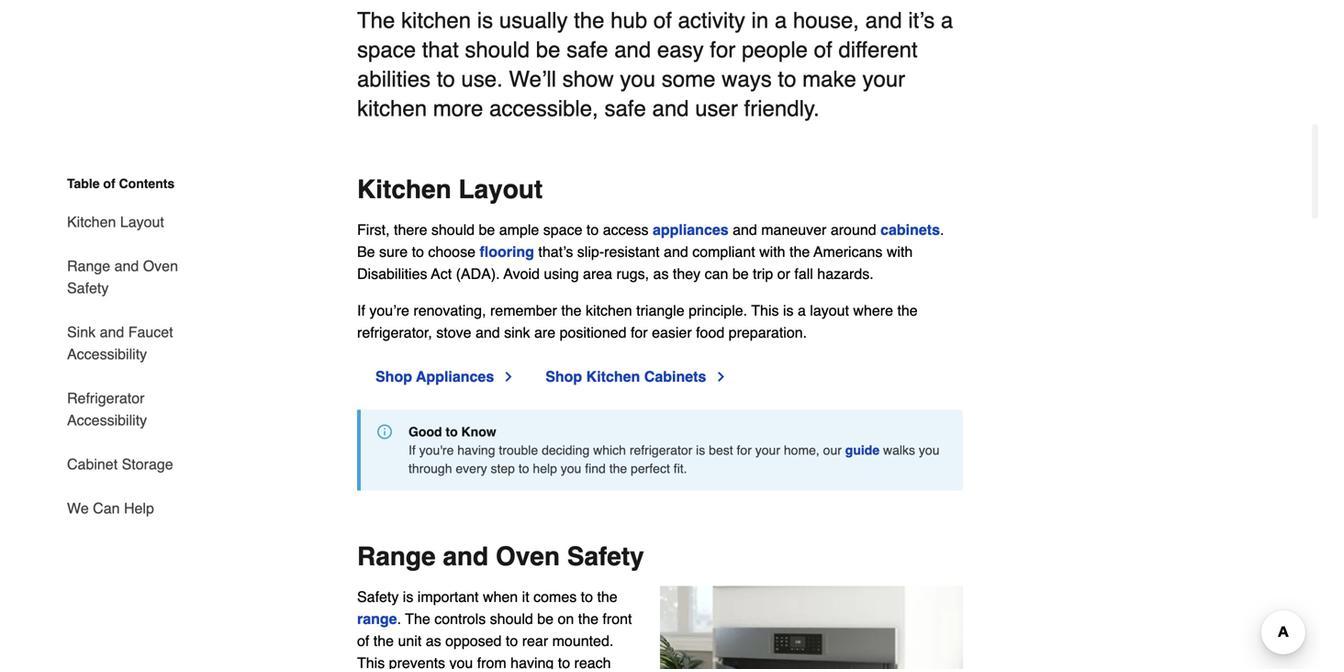 Task type: vqa. For each thing, say whether or not it's contained in the screenshot.
Shop Appliances link
yes



Task type: describe. For each thing, give the bounding box(es) containing it.
where
[[854, 302, 894, 319]]

good
[[409, 425, 442, 439]]

refrigerator accessibility
[[67, 390, 147, 429]]

0 horizontal spatial your
[[756, 443, 781, 458]]

that
[[422, 37, 459, 62]]

2 with from the left
[[887, 243, 913, 260]]

1 vertical spatial kitchen
[[357, 96, 427, 121]]

your inside the kitchen is usually the hub of activity in a house, and it's a space that should be safe and easy for people of different abilities to use. we'll show you some ways to make your kitchen more accessible, safe and user friendly.
[[863, 66, 906, 92]]

0 horizontal spatial having
[[458, 443, 496, 458]]

and up important
[[443, 542, 489, 572]]

stove
[[437, 324, 472, 341]]

user
[[696, 96, 738, 121]]

the inside . the controls should be on the front of the unit as opposed to rear mounted. this prevents you from having to rea
[[405, 611, 431, 628]]

you down deciding
[[561, 461, 582, 476]]

of right hub
[[654, 8, 672, 33]]

1 with from the left
[[760, 243, 786, 260]]

principle.
[[689, 302, 748, 319]]

appliances
[[416, 368, 494, 385]]

first, there should be ample space to access appliances and maneuver around cabinets
[[357, 221, 941, 238]]

as inside . the controls should be on the front of the unit as opposed to rear mounted. this prevents you from having to rea
[[426, 633, 441, 650]]

be
[[357, 243, 375, 260]]

flooring link
[[480, 243, 535, 260]]

1 horizontal spatial kitchen
[[357, 175, 452, 204]]

that's
[[539, 243, 574, 260]]

layout
[[810, 302, 850, 319]]

compliant
[[693, 243, 756, 260]]

that's slip-resistant and compliant with the americans with disabilities act (ada). avoid using area rugs, as they can be trip or fall hazards.
[[357, 243, 913, 282]]

unit
[[398, 633, 422, 650]]

cabinets link
[[881, 221, 941, 238]]

it
[[522, 589, 530, 606]]

of down house,
[[815, 37, 833, 62]]

abilities
[[357, 66, 431, 92]]

the right where
[[898, 302, 918, 319]]

we can help
[[67, 500, 154, 517]]

important
[[418, 589, 479, 606]]

to left rear
[[506, 633, 518, 650]]

easy
[[658, 37, 704, 62]]

through
[[409, 461, 452, 476]]

home,
[[784, 443, 820, 458]]

flooring
[[480, 243, 535, 260]]

shop kitchen cabinets link
[[546, 366, 729, 388]]

range
[[357, 611, 397, 628]]

table
[[67, 176, 100, 191]]

space inside the kitchen is usually the hub of activity in a house, and it's a space that should be safe and easy for people of different abilities to use. we'll show you some ways to make your kitchen more accessible, safe and user friendly.
[[357, 37, 416, 62]]

the inside the kitchen is usually the hub of activity in a house, and it's a space that should be safe and easy for people of different abilities to use. we'll show you some ways to make your kitchen more accessible, safe and user friendly.
[[574, 8, 605, 33]]

we can help link
[[67, 487, 154, 520]]

are
[[535, 324, 556, 341]]

1 vertical spatial should
[[432, 221, 475, 238]]

use.
[[461, 66, 503, 92]]

and down hub
[[615, 37, 652, 62]]

this inside if you're renovating, remember the kitchen triangle principle. this is a layout where the refrigerator, stove and sink are positioned for easier food preparation.
[[752, 302, 779, 319]]

the inside the kitchen is usually the hub of activity in a house, and it's a space that should be safe and easy for people of different abilities to use. we'll show you some ways to make your kitchen more accessible, safe and user friendly.
[[357, 8, 395, 33]]

access
[[603, 221, 649, 238]]

for inside the kitchen is usually the hub of activity in a house, and it's a space that should be safe and easy for people of different abilities to use. we'll show you some ways to make your kitchen more accessible, safe and user friendly.
[[710, 37, 736, 62]]

appliances link
[[653, 221, 729, 238]]

fit.
[[674, 461, 688, 476]]

ways
[[722, 66, 772, 92]]

resistant
[[605, 243, 660, 260]]

good to know
[[409, 425, 497, 439]]

is inside if you're renovating, remember the kitchen triangle principle. this is a layout where the refrigerator, stove and sink are positioned for easier food preparation.
[[784, 302, 794, 319]]

range and oven safety inside table of contents element
[[67, 258, 178, 297]]

is inside the safety is important when it comes to the range
[[403, 589, 414, 606]]

. for . the controls should be on the front of the unit as opposed to rear mounted. this prevents you from having to rea
[[397, 611, 401, 628]]

avoid
[[504, 265, 540, 282]]

to inside walks you through every step to help you find the perfect fit.
[[519, 461, 530, 476]]

kitchen layout link
[[67, 200, 164, 244]]

the inside the safety is important when it comes to the range
[[597, 589, 618, 606]]

our
[[824, 443, 842, 458]]

sink
[[504, 324, 531, 341]]

2 horizontal spatial a
[[941, 8, 954, 33]]

a stainless steel wall oven with a left-hinged door in a white accessible kitchen. image
[[660, 586, 964, 670]]

area
[[583, 265, 613, 282]]

perfect
[[631, 461, 670, 476]]

know
[[462, 425, 497, 439]]

food
[[696, 324, 725, 341]]

shop appliances
[[376, 368, 494, 385]]

step
[[491, 461, 515, 476]]

this inside . the controls should be on the front of the unit as opposed to rear mounted. this prevents you from having to rea
[[357, 655, 385, 670]]

to up the you're
[[446, 425, 458, 439]]

of inside . the controls should be on the front of the unit as opposed to rear mounted. this prevents you from having to rea
[[357, 633, 370, 650]]

act
[[431, 265, 452, 282]]

every
[[456, 461, 487, 476]]

accessibility inside sink and faucet accessibility
[[67, 346, 147, 363]]

different
[[839, 37, 918, 62]]

we'll
[[509, 66, 557, 92]]

to up 'friendly.'
[[778, 66, 797, 92]]

cabinets
[[881, 221, 941, 238]]

house,
[[794, 8, 860, 33]]

if for if you're renovating, remember the kitchen triangle principle. this is a layout where the refrigerator, stove and sink are positioned for easier food preparation.
[[357, 302, 366, 319]]

for inside if you're renovating, remember the kitchen triangle principle. this is a layout where the refrigerator, stove and sink are positioned for easier food preparation.
[[631, 324, 648, 341]]

1 vertical spatial safe
[[605, 96, 647, 121]]

sink and faucet accessibility link
[[67, 310, 190, 377]]

2 horizontal spatial for
[[737, 443, 752, 458]]

shop kitchen cabinets
[[546, 368, 707, 385]]

in
[[752, 8, 769, 33]]

having inside . the controls should be on the front of the unit as opposed to rear mounted. this prevents you from having to rea
[[511, 655, 554, 670]]

and inside if you're renovating, remember the kitchen triangle principle. this is a layout where the refrigerator, stove and sink are positioned for easier food preparation.
[[476, 324, 500, 341]]

trip
[[753, 265, 774, 282]]

rear
[[522, 633, 549, 650]]

preparation.
[[729, 324, 808, 341]]

be inside that's slip-resistant and compliant with the americans with disabilities act (ada). avoid using area rugs, as they can be trip or fall hazards.
[[733, 265, 749, 282]]

you inside the kitchen is usually the hub of activity in a house, and it's a space that should be safe and easy for people of different abilities to use. we'll show you some ways to make your kitchen more accessible, safe and user friendly.
[[620, 66, 656, 92]]

sink
[[67, 324, 96, 341]]

can
[[705, 265, 729, 282]]

sure
[[379, 243, 408, 260]]

shop for shop appliances
[[376, 368, 412, 385]]

and down some
[[653, 96, 689, 121]]

opposed
[[446, 633, 502, 650]]

cabinet storage link
[[67, 443, 173, 487]]

1 horizontal spatial kitchen layout
[[357, 175, 543, 204]]

table of contents
[[67, 176, 175, 191]]

kitchen inside table of contents element
[[67, 214, 116, 231]]

positioned
[[560, 324, 627, 341]]

sink and faucet accessibility
[[67, 324, 173, 363]]

it's
[[909, 8, 935, 33]]

you inside . the controls should be on the front of the unit as opposed to rear mounted. this prevents you from having to rea
[[450, 655, 473, 670]]

of right "table"
[[103, 176, 115, 191]]

kitchen inside if you're renovating, remember the kitchen triangle principle. this is a layout where the refrigerator, stove and sink are positioned for easier food preparation.
[[586, 302, 633, 319]]

refrigerator
[[67, 390, 145, 407]]

when
[[483, 589, 518, 606]]

should inside . the controls should be on the front of the unit as opposed to rear mounted. this prevents you from having to rea
[[490, 611, 534, 628]]



Task type: locate. For each thing, give the bounding box(es) containing it.
2 horizontal spatial safety
[[567, 542, 645, 572]]

1 horizontal spatial your
[[863, 66, 906, 92]]

range down kitchen layout link
[[67, 258, 110, 275]]

1 accessibility from the top
[[67, 346, 147, 363]]

0 vertical spatial accessibility
[[67, 346, 147, 363]]

can
[[93, 500, 120, 517]]

this down the range
[[357, 655, 385, 670]]

1 vertical spatial range
[[357, 542, 436, 572]]

kitchen down the positioned
[[587, 368, 641, 385]]

safe up the show
[[567, 37, 609, 62]]

should down 'when'
[[490, 611, 534, 628]]

kitchen
[[401, 8, 471, 33], [357, 96, 427, 121], [586, 302, 633, 319]]

kitchen up the positioned
[[586, 302, 633, 319]]

storage
[[122, 456, 173, 473]]

this up preparation.
[[752, 302, 779, 319]]

0 vertical spatial safe
[[567, 37, 609, 62]]

to inside . be sure to choose
[[412, 243, 424, 260]]

chevron right image inside shop appliances link
[[502, 370, 516, 384]]

1 horizontal spatial a
[[798, 302, 806, 319]]

the up abilities
[[357, 8, 395, 33]]

. inside . the controls should be on the front of the unit as opposed to rear mounted. this prevents you from having to rea
[[397, 611, 401, 628]]

1 vertical spatial for
[[631, 324, 648, 341]]

maneuver
[[762, 221, 827, 238]]

having down know
[[458, 443, 496, 458]]

layout down contents
[[120, 214, 164, 231]]

1 horizontal spatial oven
[[496, 542, 560, 572]]

should
[[465, 37, 530, 62], [432, 221, 475, 238], [490, 611, 534, 628]]

kitchen layout down table of contents
[[67, 214, 164, 231]]

the left hub
[[574, 8, 605, 33]]

remember
[[491, 302, 557, 319]]

(ada).
[[456, 265, 500, 282]]

for down triangle
[[631, 324, 648, 341]]

kitchen layout inside table of contents element
[[67, 214, 164, 231]]

you're
[[419, 443, 454, 458]]

should inside the kitchen is usually the hub of activity in a house, and it's a space that should be safe and easy for people of different abilities to use. we'll show you some ways to make your kitchen more accessible, safe and user friendly.
[[465, 37, 530, 62]]

you're
[[370, 302, 410, 319]]

1 horizontal spatial as
[[654, 265, 669, 282]]

should up choose at the top left
[[432, 221, 475, 238]]

range inside range and oven safety
[[67, 258, 110, 275]]

best
[[709, 443, 734, 458]]

be left trip
[[733, 265, 749, 282]]

comes
[[534, 589, 577, 606]]

accessibility down "sink"
[[67, 346, 147, 363]]

which
[[594, 443, 626, 458]]

0 horizontal spatial safety
[[67, 280, 109, 297]]

info image
[[378, 425, 392, 439]]

ample
[[499, 221, 540, 238]]

friendly.
[[745, 96, 820, 121]]

1 shop from the left
[[376, 368, 412, 385]]

there
[[394, 221, 428, 238]]

1 vertical spatial as
[[426, 633, 441, 650]]

1 vertical spatial this
[[357, 655, 385, 670]]

americans
[[814, 243, 883, 260]]

0 vertical spatial layout
[[459, 175, 543, 204]]

your left home,
[[756, 443, 781, 458]]

the inside that's slip-resistant and compliant with the americans with disabilities act (ada). avoid using area rugs, as they can be trip or fall hazards.
[[790, 243, 810, 260]]

layout up ample
[[459, 175, 543, 204]]

some
[[662, 66, 716, 92]]

a right in
[[775, 8, 787, 33]]

range link
[[357, 611, 397, 628]]

is left important
[[403, 589, 414, 606]]

1 vertical spatial safety
[[567, 542, 645, 572]]

walks
[[884, 443, 916, 458]]

your down "different"
[[863, 66, 906, 92]]

having
[[458, 443, 496, 458], [511, 655, 554, 670]]

space up abilities
[[357, 37, 416, 62]]

as right unit
[[426, 633, 441, 650]]

deciding
[[542, 443, 590, 458]]

shop down the are
[[546, 368, 583, 385]]

make
[[803, 66, 857, 92]]

2 accessibility from the top
[[67, 412, 147, 429]]

1 horizontal spatial range
[[357, 542, 436, 572]]

hub
[[611, 8, 648, 33]]

0 vertical spatial as
[[654, 265, 669, 282]]

0 horizontal spatial with
[[760, 243, 786, 260]]

0 horizontal spatial oven
[[143, 258, 178, 275]]

activity
[[678, 8, 746, 33]]

0 vertical spatial kitchen
[[357, 175, 452, 204]]

we
[[67, 500, 89, 517]]

0 vertical spatial range
[[67, 258, 110, 275]]

0 horizontal spatial as
[[426, 633, 441, 650]]

range and oven safety
[[67, 258, 178, 297], [357, 542, 645, 572]]

1 horizontal spatial layout
[[459, 175, 543, 204]]

1 vertical spatial the
[[405, 611, 431, 628]]

and up the compliant
[[733, 221, 758, 238]]

be left "on"
[[538, 611, 554, 628]]

a right it's
[[941, 8, 954, 33]]

0 vertical spatial having
[[458, 443, 496, 458]]

the up unit
[[405, 611, 431, 628]]

the
[[357, 8, 395, 33], [405, 611, 431, 628]]

0 vertical spatial should
[[465, 37, 530, 62]]

be down usually
[[536, 37, 561, 62]]

from
[[477, 655, 507, 670]]

1 vertical spatial accessibility
[[67, 412, 147, 429]]

with
[[760, 243, 786, 260], [887, 243, 913, 260]]

1 horizontal spatial if
[[409, 443, 416, 458]]

shop
[[376, 368, 412, 385], [546, 368, 583, 385]]

be inside the kitchen is usually the hub of activity in a house, and it's a space that should be safe and easy for people of different abilities to use. we'll show you some ways to make your kitchen more accessible, safe and user friendly.
[[536, 37, 561, 62]]

is left best
[[696, 443, 706, 458]]

prevents
[[389, 655, 446, 670]]

table of contents element
[[52, 175, 190, 520]]

for right best
[[737, 443, 752, 458]]

1 horizontal spatial for
[[710, 37, 736, 62]]

range up range link
[[357, 542, 436, 572]]

the right "on"
[[578, 611, 599, 628]]

2 vertical spatial safety
[[357, 589, 399, 606]]

0 horizontal spatial this
[[357, 655, 385, 670]]

the inside walks you through every step to help you find the perfect fit.
[[610, 461, 628, 476]]

0 horizontal spatial chevron right image
[[502, 370, 516, 384]]

to inside the safety is important when it comes to the range
[[581, 589, 593, 606]]

if for if you're having trouble deciding which refrigerator is best for your home, our guide
[[409, 443, 416, 458]]

if inside if you're renovating, remember the kitchen triangle principle. this is a layout where the refrigerator, stove and sink are positioned for easier food preparation.
[[357, 302, 366, 319]]

2 horizontal spatial kitchen
[[587, 368, 641, 385]]

and inside that's slip-resistant and compliant with the americans with disabilities act (ada). avoid using area rugs, as they can be trip or fall hazards.
[[664, 243, 689, 260]]

0 vertical spatial kitchen layout
[[357, 175, 543, 204]]

1 vertical spatial oven
[[496, 542, 560, 572]]

first,
[[357, 221, 390, 238]]

1 horizontal spatial .
[[941, 221, 945, 238]]

2 vertical spatial kitchen
[[587, 368, 641, 385]]

range and oven safety link
[[67, 244, 190, 310]]

1 vertical spatial if
[[409, 443, 416, 458]]

safety inside the safety is important when it comes to the range
[[357, 589, 399, 606]]

1 horizontal spatial range and oven safety
[[357, 542, 645, 572]]

be inside . the controls should be on the front of the unit as opposed to rear mounted. this prevents you from having to rea
[[538, 611, 554, 628]]

if left you're
[[357, 302, 366, 319]]

the up front
[[597, 589, 618, 606]]

0 horizontal spatial if
[[357, 302, 366, 319]]

you right walks
[[919, 443, 940, 458]]

the up the positioned
[[562, 302, 582, 319]]

your
[[863, 66, 906, 92], [756, 443, 781, 458]]

you down opposed
[[450, 655, 473, 670]]

refrigerator accessibility link
[[67, 377, 190, 443]]

safe down the show
[[605, 96, 647, 121]]

as inside that's slip-resistant and compliant with the americans with disabilities act (ada). avoid using area rugs, as they can be trip or fall hazards.
[[654, 265, 669, 282]]

0 horizontal spatial a
[[775, 8, 787, 33]]

having down rear
[[511, 655, 554, 670]]

.
[[941, 221, 945, 238], [397, 611, 401, 628]]

0 horizontal spatial for
[[631, 324, 648, 341]]

1 vertical spatial your
[[756, 443, 781, 458]]

0 vertical spatial for
[[710, 37, 736, 62]]

0 vertical spatial space
[[357, 37, 416, 62]]

chevron right image down sink
[[502, 370, 516, 384]]

usually
[[499, 8, 568, 33]]

chevron right image for shop kitchen cabinets
[[714, 370, 729, 384]]

oven down kitchen layout link
[[143, 258, 178, 275]]

. up unit
[[397, 611, 401, 628]]

kitchen layout up the there
[[357, 175, 543, 204]]

. the controls should be on the front of the unit as opposed to rear mounted. this prevents you from having to rea
[[357, 611, 632, 670]]

to up the slip-
[[587, 221, 599, 238]]

0 horizontal spatial space
[[357, 37, 416, 62]]

more
[[433, 96, 484, 121]]

safety up range link
[[357, 589, 399, 606]]

chevron right image
[[502, 370, 516, 384], [714, 370, 729, 384]]

refrigerator,
[[357, 324, 432, 341]]

1 vertical spatial layout
[[120, 214, 164, 231]]

0 vertical spatial if
[[357, 302, 366, 319]]

is left usually
[[477, 8, 493, 33]]

. right around
[[941, 221, 945, 238]]

0 horizontal spatial the
[[357, 8, 395, 33]]

kitchen layout
[[357, 175, 543, 204], [67, 214, 164, 231]]

0 vertical spatial .
[[941, 221, 945, 238]]

2 chevron right image from the left
[[714, 370, 729, 384]]

. for . be sure to choose
[[941, 221, 945, 238]]

if down "good"
[[409, 443, 416, 458]]

0 horizontal spatial .
[[397, 611, 401, 628]]

should up use.
[[465, 37, 530, 62]]

chevron right image inside shop kitchen cabinets link
[[714, 370, 729, 384]]

safety
[[67, 280, 109, 297], [567, 542, 645, 572], [357, 589, 399, 606]]

guide link
[[846, 443, 880, 458]]

0 horizontal spatial shop
[[376, 368, 412, 385]]

they
[[673, 265, 701, 282]]

appliances
[[653, 221, 729, 238]]

with down the cabinets
[[887, 243, 913, 260]]

0 horizontal spatial kitchen
[[67, 214, 116, 231]]

. inside . be sure to choose
[[941, 221, 945, 238]]

a inside if you're renovating, remember the kitchen triangle principle. this is a layout where the refrigerator, stove and sink are positioned for easier food preparation.
[[798, 302, 806, 319]]

1 vertical spatial having
[[511, 655, 554, 670]]

kitchen down "table"
[[67, 214, 116, 231]]

to down that
[[437, 66, 455, 92]]

1 horizontal spatial space
[[544, 221, 583, 238]]

accessible,
[[490, 96, 599, 121]]

of down the range
[[357, 633, 370, 650]]

2 vertical spatial for
[[737, 443, 752, 458]]

a left layout on the top
[[798, 302, 806, 319]]

if
[[357, 302, 366, 319], [409, 443, 416, 458]]

safety up "sink"
[[67, 280, 109, 297]]

0 vertical spatial range and oven safety
[[67, 258, 178, 297]]

mounted.
[[553, 633, 614, 650]]

chevron right image down the food
[[714, 370, 729, 384]]

safety inside range and oven safety
[[67, 280, 109, 297]]

shop appliances link
[[376, 366, 516, 388]]

to down the there
[[412, 243, 424, 260]]

2 shop from the left
[[546, 368, 583, 385]]

0 vertical spatial oven
[[143, 258, 178, 275]]

1 horizontal spatial the
[[405, 611, 431, 628]]

with up trip
[[760, 243, 786, 260]]

easier
[[652, 324, 692, 341]]

help
[[533, 461, 557, 476]]

to down trouble
[[519, 461, 530, 476]]

range and oven safety down kitchen layout link
[[67, 258, 178, 297]]

find
[[585, 461, 606, 476]]

fall
[[795, 265, 814, 282]]

and right "sink"
[[100, 324, 124, 341]]

1 horizontal spatial with
[[887, 243, 913, 260]]

1 vertical spatial space
[[544, 221, 583, 238]]

you right the show
[[620, 66, 656, 92]]

safety up front
[[567, 542, 645, 572]]

and left sink
[[476, 324, 500, 341]]

to down mounted.
[[558, 655, 571, 670]]

hazards.
[[818, 265, 874, 282]]

0 vertical spatial kitchen
[[401, 8, 471, 33]]

1 horizontal spatial having
[[511, 655, 554, 670]]

the down which
[[610, 461, 628, 476]]

1 horizontal spatial shop
[[546, 368, 583, 385]]

0 vertical spatial safety
[[67, 280, 109, 297]]

or
[[778, 265, 791, 282]]

contents
[[119, 176, 175, 191]]

shop for shop kitchen cabinets
[[546, 368, 583, 385]]

1 vertical spatial .
[[397, 611, 401, 628]]

1 chevron right image from the left
[[502, 370, 516, 384]]

accessibility down refrigerator
[[67, 412, 147, 429]]

layout inside table of contents element
[[120, 214, 164, 231]]

1 vertical spatial range and oven safety
[[357, 542, 645, 572]]

choose
[[428, 243, 476, 260]]

0 horizontal spatial range
[[67, 258, 110, 275]]

oven up it
[[496, 542, 560, 572]]

and inside range and oven safety
[[114, 258, 139, 275]]

oven
[[143, 258, 178, 275], [496, 542, 560, 572]]

2 vertical spatial should
[[490, 611, 534, 628]]

kitchen up the there
[[357, 175, 452, 204]]

as left they
[[654, 265, 669, 282]]

0 horizontal spatial kitchen layout
[[67, 214, 164, 231]]

and up "different"
[[866, 8, 903, 33]]

2 vertical spatial kitchen
[[586, 302, 633, 319]]

the down range link
[[374, 633, 394, 650]]

0 vertical spatial this
[[752, 302, 779, 319]]

1 vertical spatial kitchen layout
[[67, 214, 164, 231]]

0 vertical spatial your
[[863, 66, 906, 92]]

1 horizontal spatial this
[[752, 302, 779, 319]]

and inside sink and faucet accessibility
[[100, 324, 124, 341]]

1 horizontal spatial safety
[[357, 589, 399, 606]]

0 vertical spatial the
[[357, 8, 395, 33]]

1 horizontal spatial chevron right image
[[714, 370, 729, 384]]

chevron right image for shop appliances
[[502, 370, 516, 384]]

0 horizontal spatial layout
[[120, 214, 164, 231]]

people
[[742, 37, 808, 62]]

faucet
[[128, 324, 173, 341]]

is inside the kitchen is usually the hub of activity in a house, and it's a space that should be safe and easy for people of different abilities to use. we'll show you some ways to make your kitchen more accessible, safe and user friendly.
[[477, 8, 493, 33]]

space up that's
[[544, 221, 583, 238]]

kitchen up that
[[401, 8, 471, 33]]

and down kitchen layout link
[[114, 258, 139, 275]]

trouble
[[499, 443, 538, 458]]

and up they
[[664, 243, 689, 260]]

shop down refrigerator,
[[376, 368, 412, 385]]

1 vertical spatial kitchen
[[67, 214, 116, 231]]

using
[[544, 265, 579, 282]]

oven inside range and oven safety
[[143, 258, 178, 275]]

range and oven safety up 'when'
[[357, 542, 645, 572]]

disabilities
[[357, 265, 428, 282]]

kitchen down abilities
[[357, 96, 427, 121]]

safety is important when it comes to the range
[[357, 589, 618, 628]]

0 horizontal spatial range and oven safety
[[67, 258, 178, 297]]

for down activity
[[710, 37, 736, 62]]

is up preparation.
[[784, 302, 794, 319]]

the up fall
[[790, 243, 810, 260]]

to right the comes
[[581, 589, 593, 606]]

cabinets
[[645, 368, 707, 385]]

on
[[558, 611, 574, 628]]

be up flooring
[[479, 221, 495, 238]]



